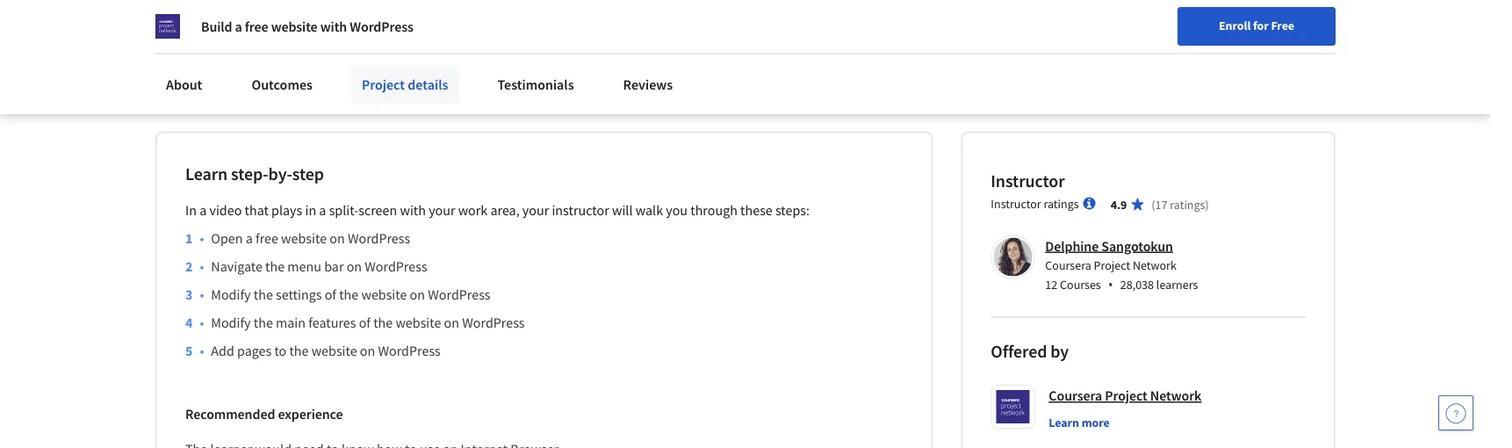 Task type: vqa. For each thing, say whether or not it's contained in the screenshot.
Coursera within The Delphine Sangotokun Coursera Project Network 12 Courses • 28,038 Learners
yes



Task type: describe. For each thing, give the bounding box(es) containing it.
settings
[[276, 286, 322, 303]]

these
[[741, 202, 773, 219]]

steps:
[[776, 202, 810, 219]]

network inside delphine sangotokun coursera project network 12 courses • 28,038 learners
[[1133, 257, 1177, 273]]

1 vertical spatial coursera
[[1049, 387, 1103, 404]]

instructor for instructor ratings
[[991, 195, 1042, 211]]

2 your from the left
[[523, 202, 549, 219]]

about link
[[155, 65, 213, 104]]

• modify the settings of the website on wordpress
[[200, 286, 491, 303]]

to
[[274, 342, 287, 360]]

network inside coursera project network link
[[1151, 387, 1202, 404]]

less
[[189, 85, 213, 101]]

recommended
[[185, 405, 275, 423]]

testimonials
[[498, 76, 574, 93]]

by-
[[268, 162, 292, 184]]

by
[[1051, 340, 1069, 362]]

learn step-by-step
[[185, 162, 324, 184]]

build
[[201, 18, 232, 35]]

you
[[666, 202, 688, 219]]

17
[[1156, 196, 1168, 212]]

that
[[245, 202, 269, 219]]

the left menu
[[265, 258, 285, 275]]

plays
[[272, 202, 302, 219]]

modify for modify the main features of the website on wordpress
[[211, 314, 251, 332]]

coursera project network
[[1049, 387, 1202, 404]]

instructor ratings
[[991, 195, 1079, 211]]

open
[[211, 230, 243, 247]]

in
[[185, 202, 197, 219]]

details
[[408, 76, 448, 93]]

read less
[[155, 85, 213, 101]]

coursera inside delphine sangotokun coursera project network 12 courses • 28,038 learners
[[1046, 257, 1092, 273]]

in
[[305, 202, 316, 219]]

0 vertical spatial project
[[362, 76, 405, 93]]

pages
[[237, 342, 272, 360]]

coursera project network link
[[1049, 385, 1202, 406]]

main
[[276, 314, 306, 332]]

navigate
[[211, 258, 263, 275]]

build a free website with wordpress
[[201, 18, 414, 35]]

1 vertical spatial free
[[256, 230, 278, 247]]

english button
[[1123, 0, 1229, 57]]

0 vertical spatial with
[[320, 18, 347, 35]]

enroll for free button
[[1178, 7, 1336, 46]]

reviews link
[[613, 65, 684, 104]]

read less button
[[155, 84, 213, 102]]

outcomes link
[[241, 65, 323, 104]]

sangotokun
[[1102, 237, 1174, 255]]

modify for modify the settings of the website on wordpress
[[211, 286, 251, 303]]

• for • modify the main features of the website on wordpress
[[200, 314, 204, 332]]

for
[[1254, 18, 1269, 33]]

learn for learn step-by-step
[[185, 162, 228, 184]]

• open a free website on wordpress
[[200, 230, 410, 247]]

website up • modify the main features of the website on wordpress
[[361, 286, 407, 303]]

show notifications image
[[1254, 22, 1276, 43]]

0 vertical spatial of
[[325, 286, 336, 303]]

step-
[[231, 162, 268, 184]]

0 horizontal spatial ratings
[[1044, 195, 1079, 211]]

1 your from the left
[[429, 202, 455, 219]]

website up outcomes at the top left of page
[[271, 18, 318, 35]]

learn more button
[[1049, 413, 1110, 431]]

english
[[1155, 20, 1197, 37]]

testimonials link
[[487, 65, 585, 104]]

the up • modify the main features of the website on wordpress
[[339, 286, 359, 303]]

in a video that plays in a split-screen with your work area, your instructor will walk you through these steps:
[[185, 202, 810, 219]]



Task type: locate. For each thing, give the bounding box(es) containing it.
instructor up "delphine sangotokun" icon
[[991, 195, 1042, 211]]

instructor
[[552, 202, 609, 219]]

1 vertical spatial of
[[359, 314, 371, 332]]

outcomes
[[252, 76, 313, 93]]

• navigate the menu bar on wordpress
[[200, 258, 427, 275]]

0 vertical spatial coursera
[[1046, 257, 1092, 273]]

your left work
[[429, 202, 455, 219]]

free
[[1271, 18, 1295, 33]]

work
[[458, 202, 488, 219]]

area,
[[491, 202, 520, 219]]

12
[[1046, 277, 1058, 292]]

on
[[330, 230, 345, 247], [347, 258, 362, 275], [410, 286, 425, 303], [444, 314, 459, 332], [360, 342, 375, 360]]

• modify the main features of the website on wordpress
[[200, 314, 525, 332]]

recommended experience
[[185, 405, 343, 423]]

walk
[[636, 202, 663, 219]]

2 instructor from the top
[[991, 195, 1042, 211]]

free
[[245, 18, 268, 35], [256, 230, 278, 247]]

step
[[292, 162, 324, 184]]

(
[[1152, 196, 1156, 212]]

with up outcomes link
[[320, 18, 347, 35]]

• add pages to the website on wordpress
[[200, 342, 441, 360]]

1 vertical spatial instructor
[[991, 195, 1042, 211]]

( 17 ratings )
[[1152, 196, 1209, 212]]

wordpress
[[350, 18, 414, 35], [348, 230, 410, 247], [365, 258, 427, 275], [428, 286, 491, 303], [462, 314, 525, 332], [378, 342, 441, 360]]

1 modify from the top
[[211, 286, 251, 303]]

0 vertical spatial learn
[[185, 162, 228, 184]]

project
[[362, 76, 405, 93], [1094, 257, 1131, 273], [1105, 387, 1148, 404]]

project details
[[362, 76, 448, 93]]

video
[[209, 202, 242, 219]]

learn more
[[1049, 414, 1110, 430]]

project left details
[[362, 76, 405, 93]]

split-
[[329, 202, 359, 219]]

help center image
[[1446, 402, 1467, 423]]

project inside delphine sangotokun coursera project network 12 courses • 28,038 learners
[[1094, 257, 1131, 273]]

1 vertical spatial network
[[1151, 387, 1202, 404]]

learn
[[185, 162, 228, 184], [1049, 414, 1080, 430]]

coursera up learn more
[[1049, 387, 1103, 404]]

2 vertical spatial project
[[1105, 387, 1148, 404]]

courses
[[1060, 277, 1101, 292]]

delphine sangotokun image
[[994, 238, 1033, 276]]

project down delphine sangotokun link at the bottom of page
[[1094, 257, 1131, 273]]

• for • open a free website on wordpress
[[200, 230, 204, 247]]

• for • modify the settings of the website on wordpress
[[200, 286, 204, 303]]

website down features
[[312, 342, 357, 360]]

free down the that
[[256, 230, 278, 247]]

coursera down delphine
[[1046, 257, 1092, 273]]

delphine sangotokun coursera project network 12 courses • 28,038 learners
[[1046, 237, 1199, 294]]

1 vertical spatial learn
[[1049, 414, 1080, 430]]

1 instructor from the top
[[991, 169, 1065, 191]]

2 modify from the top
[[211, 314, 251, 332]]

the left the main
[[254, 314, 273, 332]]

1 horizontal spatial learn
[[1049, 414, 1080, 430]]

• for • navigate the menu bar on wordpress
[[200, 258, 204, 275]]

the
[[265, 258, 285, 275], [254, 286, 273, 303], [339, 286, 359, 303], [254, 314, 273, 332], [374, 314, 393, 332], [289, 342, 309, 360]]

0 horizontal spatial with
[[320, 18, 347, 35]]

network
[[1133, 257, 1177, 273], [1151, 387, 1202, 404]]

of
[[325, 286, 336, 303], [359, 314, 371, 332]]

coursera
[[1046, 257, 1092, 273], [1049, 387, 1103, 404]]

ratings right 17
[[1170, 196, 1206, 212]]

1 horizontal spatial of
[[359, 314, 371, 332]]

screen
[[359, 202, 397, 219]]

0 vertical spatial network
[[1133, 257, 1177, 273]]

0 horizontal spatial learn
[[185, 162, 228, 184]]

instructor for instructor
[[991, 169, 1065, 191]]

delphine
[[1046, 237, 1099, 255]]

project details link
[[351, 65, 459, 104]]

with right the screen
[[400, 202, 426, 219]]

through
[[691, 202, 738, 219]]

learn left the more
[[1049, 414, 1080, 430]]

• for • add pages to the website on wordpress
[[200, 342, 204, 360]]

more
[[1082, 414, 1110, 430]]

the down • modify the settings of the website on wordpress
[[374, 314, 393, 332]]

• inside delphine sangotokun coursera project network 12 courses • 28,038 learners
[[1108, 275, 1114, 294]]

1 horizontal spatial with
[[400, 202, 426, 219]]

delphine sangotokun link
[[1046, 237, 1174, 255]]

will
[[612, 202, 633, 219]]

of right features
[[359, 314, 371, 332]]

1 horizontal spatial ratings
[[1170, 196, 1206, 212]]

1 vertical spatial project
[[1094, 257, 1131, 273]]

menu
[[288, 258, 322, 275]]

0 vertical spatial free
[[245, 18, 268, 35]]

offered by
[[991, 340, 1069, 362]]

your right area, on the left top of page
[[523, 202, 549, 219]]

28,038
[[1121, 277, 1154, 292]]

modify
[[211, 286, 251, 303], [211, 314, 251, 332]]

)
[[1206, 196, 1209, 212]]

add
[[211, 342, 234, 360]]

the left 'settings'
[[254, 286, 273, 303]]

0 horizontal spatial of
[[325, 286, 336, 303]]

website
[[271, 18, 318, 35], [281, 230, 327, 247], [361, 286, 407, 303], [396, 314, 441, 332], [312, 342, 357, 360]]

website up menu
[[281, 230, 327, 247]]

project up the more
[[1105, 387, 1148, 404]]

learn for learn more
[[1049, 414, 1080, 430]]

learn up in
[[185, 162, 228, 184]]

0 vertical spatial instructor
[[991, 169, 1065, 191]]

1 vertical spatial with
[[400, 202, 426, 219]]

enroll
[[1219, 18, 1251, 33]]

0 vertical spatial modify
[[211, 286, 251, 303]]

1 horizontal spatial your
[[523, 202, 549, 219]]

experience
[[278, 405, 343, 423]]

ratings
[[1044, 195, 1079, 211], [1170, 196, 1206, 212]]

enroll for free
[[1219, 18, 1295, 33]]

4.9
[[1111, 196, 1127, 212]]

•
[[200, 230, 204, 247], [200, 258, 204, 275], [1108, 275, 1114, 294], [200, 286, 204, 303], [200, 314, 204, 332], [200, 342, 204, 360]]

reviews
[[623, 76, 673, 93]]

website down • modify the settings of the website on wordpress
[[396, 314, 441, 332]]

modify up add
[[211, 314, 251, 332]]

instructor
[[991, 169, 1065, 191], [991, 195, 1042, 211]]

free right "build"
[[245, 18, 268, 35]]

bar
[[324, 258, 344, 275]]

the right to
[[289, 342, 309, 360]]

learners
[[1157, 277, 1199, 292]]

None search field
[[250, 11, 672, 46]]

0 horizontal spatial your
[[429, 202, 455, 219]]

learn inside learn more button
[[1049, 414, 1080, 430]]

instructor up instructor ratings
[[991, 169, 1065, 191]]

of up features
[[325, 286, 336, 303]]

read
[[155, 85, 186, 101]]

a
[[235, 18, 242, 35], [200, 202, 207, 219], [319, 202, 326, 219], [246, 230, 253, 247]]

1 vertical spatial modify
[[211, 314, 251, 332]]

about
[[166, 76, 202, 93]]

modify down navigate
[[211, 286, 251, 303]]

ratings up delphine
[[1044, 195, 1079, 211]]

with
[[320, 18, 347, 35], [400, 202, 426, 219]]

your
[[429, 202, 455, 219], [523, 202, 549, 219]]

offered
[[991, 340, 1048, 362]]

features
[[309, 314, 356, 332]]

coursera project network image
[[155, 14, 180, 39]]



